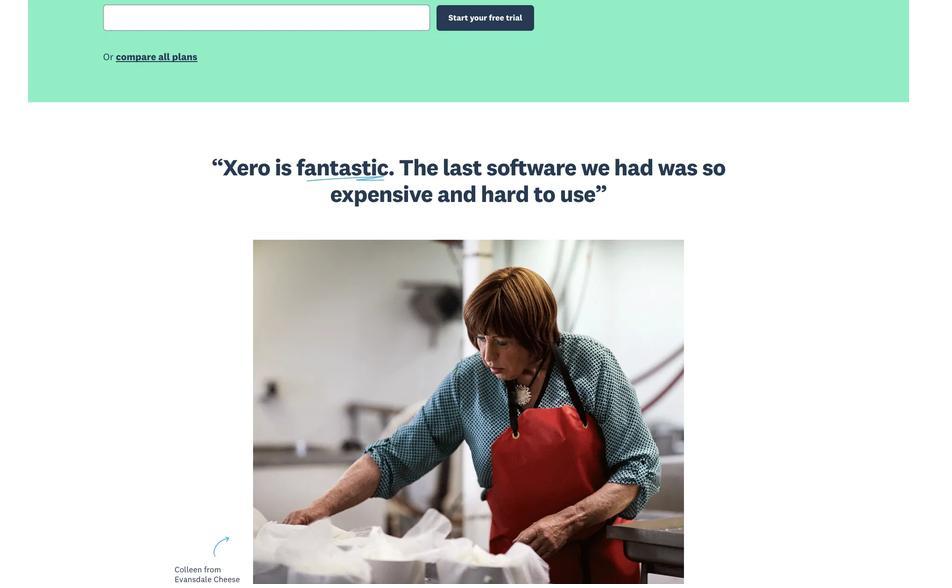Task type: locate. For each thing, give the bounding box(es) containing it.
was
[[658, 153, 698, 182]]

the
[[399, 153, 438, 182]]

or
[[103, 50, 114, 63]]

xero
[[223, 153, 270, 182]]

is
[[275, 153, 292, 182]]

to
[[534, 180, 555, 208]]

expensive
[[330, 180, 433, 208]]

your
[[470, 13, 487, 23]]

free
[[489, 13, 504, 23]]

from
[[204, 565, 221, 575]]

woman making cheese image
[[253, 240, 684, 585]]

use
[[560, 180, 595, 208]]

colleen from evansdale cheese
[[175, 565, 240, 585]]

start your free trial
[[448, 13, 522, 23]]

the last software we had was so expensive and hard to use
[[330, 153, 726, 208]]

compare all plans link
[[116, 50, 197, 65]]

hard
[[481, 180, 529, 208]]

had
[[614, 153, 653, 182]]

xero is
[[223, 153, 296, 182]]

start your free trial button
[[437, 5, 534, 31]]

compare
[[116, 50, 156, 63]]



Task type: describe. For each thing, give the bounding box(es) containing it.
Email address text field
[[103, 5, 430, 31]]

cheese
[[214, 575, 240, 585]]

or compare all plans
[[103, 50, 197, 63]]

start
[[448, 13, 468, 23]]

colleen
[[175, 565, 202, 575]]

software
[[486, 153, 576, 182]]

and
[[437, 180, 476, 208]]

evansdale
[[175, 575, 212, 585]]

all
[[158, 50, 170, 63]]

fantastic.
[[296, 153, 394, 182]]

so
[[702, 153, 726, 182]]

trial
[[506, 13, 522, 23]]

last
[[443, 153, 482, 182]]

we
[[581, 153, 610, 182]]

plans
[[172, 50, 197, 63]]



Task type: vqa. For each thing, say whether or not it's contained in the screenshot.
Run
no



